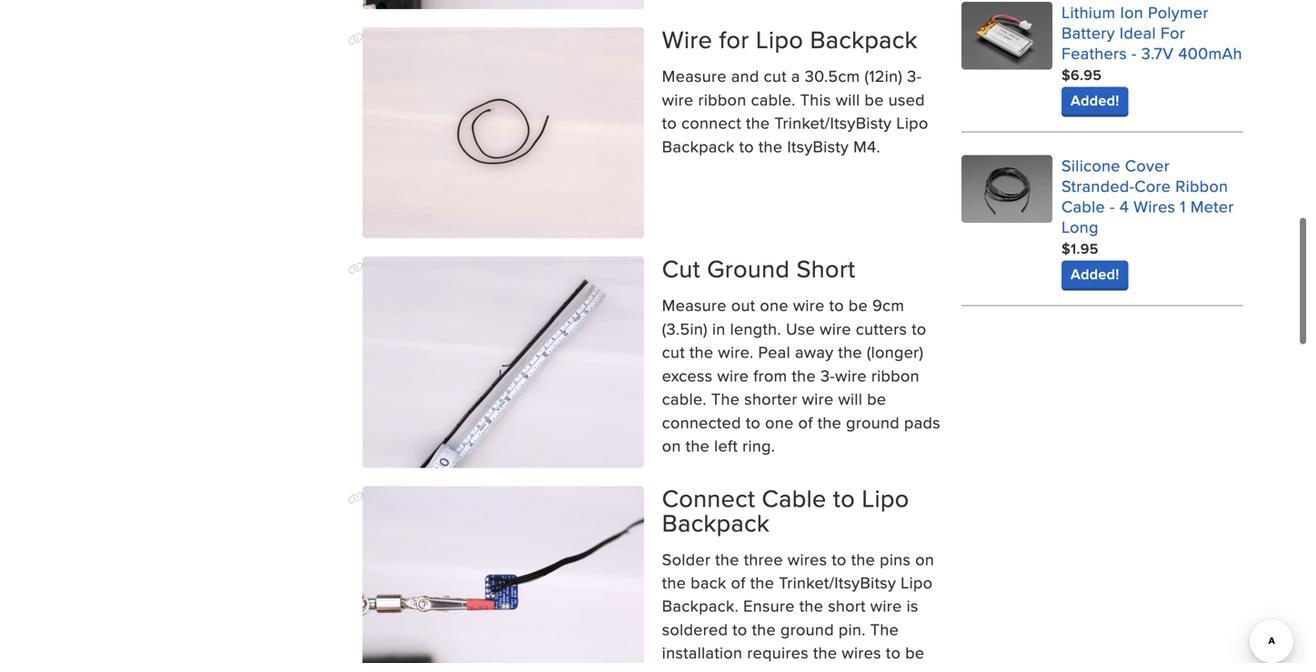 Task type: locate. For each thing, give the bounding box(es) containing it.
0 vertical spatial link image
[[348, 262, 364, 275]]

3- up the used
[[908, 64, 922, 88]]

be left 9cm on the top of page
[[849, 294, 868, 317]]

of right back
[[731, 571, 746, 594]]

backpack down connect
[[662, 135, 735, 158]]

1 horizontal spatial cut
[[764, 64, 787, 88]]

away
[[795, 341, 834, 364]]

(3.5in)
[[662, 317, 708, 340]]

0 horizontal spatial the
[[712, 387, 740, 411]]

1 vertical spatial cable
[[762, 481, 827, 516]]

be down (12in) in the top of the page
[[865, 88, 884, 111]]

0 vertical spatial will
[[836, 88, 861, 111]]

1 vertical spatial ground
[[781, 618, 835, 641]]

cable.
[[751, 88, 796, 111], [662, 387, 707, 411]]

1 horizontal spatial cable.
[[751, 88, 796, 111]]

1 vertical spatial be
[[849, 294, 868, 317]]

3- down away
[[821, 364, 836, 387]]

3- inside cut ground short measure out one wire to be 9cm (3.5in) in length. use wire cutters to cut the wire. peal away the (longer) excess wire from the 3-wire ribbon cable. the shorter wire will be connected to one of the ground pads on the left ring.
[[821, 364, 836, 387]]

will
[[836, 88, 861, 111], [839, 387, 863, 411]]

lithium ion polymer battery ideal for feathers - 3.7v 400mah link
[[1062, 0, 1243, 64]]

0 vertical spatial cable.
[[751, 88, 796, 111]]

of
[[799, 411, 813, 434], [731, 571, 746, 594]]

cut ground short measure out one wire to be 9cm (3.5in) in length. use wire cutters to cut the wire. peal away the (longer) excess wire from the 3-wire ribbon cable. the shorter wire will be connected to one of the ground pads on the left ring.
[[662, 251, 941, 457]]

1 horizontal spatial cable
[[1062, 195, 1106, 218]]

0 vertical spatial added! link
[[1062, 87, 1129, 114]]

0 horizontal spatial ribbon
[[699, 88, 747, 111]]

0 vertical spatial one
[[760, 294, 789, 317]]

measure
[[662, 64, 727, 88], [662, 294, 727, 317]]

cut left a
[[764, 64, 787, 88]]

1 horizontal spatial on
[[916, 548, 935, 571]]

ribbon up connect
[[699, 88, 747, 111]]

1 horizontal spatial wires
[[842, 641, 882, 663]]

1 vertical spatial cut
[[662, 341, 685, 364]]

1 vertical spatial 3-
[[821, 364, 836, 387]]

added! link down '$1.95'
[[1062, 261, 1129, 288]]

cable
[[1062, 195, 1106, 218], [762, 481, 827, 516]]

1 horizontal spatial -
[[1132, 41, 1138, 64]]

the
[[746, 111, 770, 134], [759, 135, 783, 158], [690, 341, 714, 364], [839, 341, 863, 364], [792, 364, 816, 387], [818, 411, 842, 434], [686, 434, 710, 457], [716, 548, 740, 571], [852, 548, 876, 571], [662, 571, 686, 594], [751, 571, 775, 594], [800, 595, 824, 618], [752, 618, 776, 641], [814, 641, 838, 663]]

wire up "use"
[[793, 294, 825, 317]]

0 vertical spatial of
[[799, 411, 813, 434]]

of inside cut ground short measure out one wire to be 9cm (3.5in) in length. use wire cutters to cut the wire. peal away the (longer) excess wire from the 3-wire ribbon cable. the shorter wire will be connected to one of the ground pads on the left ring.
[[799, 411, 813, 434]]

wire up connect
[[662, 88, 694, 111]]

wire inside connect cable to lipo backpack solder the three wires to the pins on the back of the trinket/itsybitsy lipo backpack. ensure the short wire is soldered to the ground pin. the installation requires the wires t
[[871, 595, 902, 618]]

to
[[662, 111, 677, 134], [740, 135, 754, 158], [830, 294, 845, 317], [912, 317, 927, 340], [746, 411, 761, 434], [834, 481, 856, 516], [832, 548, 847, 571], [733, 618, 748, 641]]

2 vertical spatial backpack
[[662, 505, 770, 540]]

link image for cut
[[348, 262, 364, 275]]

be
[[865, 88, 884, 111], [849, 294, 868, 317], [868, 387, 887, 411]]

the up connected
[[712, 387, 740, 411]]

0 vertical spatial ground
[[847, 411, 900, 434]]

0 horizontal spatial of
[[731, 571, 746, 594]]

measure up (3.5in) on the right of the page
[[662, 294, 727, 317]]

cable. down a
[[751, 88, 796, 111]]

1 measure from the top
[[662, 64, 727, 88]]

on
[[662, 434, 681, 457], [916, 548, 935, 571]]

the
[[712, 387, 740, 411], [871, 618, 899, 641]]

on inside cut ground short measure out one wire to be 9cm (3.5in) in length. use wire cutters to cut the wire. peal away the (longer) excess wire from the 3-wire ribbon cable. the shorter wire will be connected to one of the ground pads on the left ring.
[[662, 434, 681, 457]]

0 vertical spatial cut
[[764, 64, 787, 88]]

peal
[[759, 341, 791, 364]]

measure inside the "wire for lipo backpack measure and cut a 30.5cm (12in) 3- wire ribbon cable. this will be used to connect the trinket/itsybisty lipo backpack to the itsybisty m4."
[[662, 64, 727, 88]]

pin.
[[839, 618, 866, 641]]

on right pins
[[916, 548, 935, 571]]

used
[[889, 88, 926, 111]]

0 vertical spatial added!
[[1071, 89, 1120, 111]]

wires
[[788, 548, 828, 571], [842, 641, 882, 663]]

- left the 3.7v
[[1132, 41, 1138, 64]]

link image for connect
[[348, 492, 364, 504]]

left
[[715, 434, 738, 457]]

excess
[[662, 364, 713, 387]]

lipo
[[756, 22, 804, 57], [897, 111, 929, 134], [862, 481, 910, 516], [901, 571, 933, 594]]

silicone cover stranded-core ribbon cable - 4 wires 1 meter long link
[[1062, 154, 1235, 238]]

cable left 4
[[1062, 195, 1106, 218]]

cable. down excess
[[662, 387, 707, 411]]

0 horizontal spatial on
[[662, 434, 681, 457]]

1 added! from the top
[[1071, 89, 1120, 111]]

400mah
[[1179, 41, 1243, 64]]

0 horizontal spatial -
[[1110, 195, 1116, 218]]

0 vertical spatial backpack
[[810, 22, 918, 57]]

wire left the is
[[871, 595, 902, 618]]

cable inside silicone cover stranded-core ribbon cable - 4 wires 1 meter long $1.95 added!
[[1062, 195, 1106, 218]]

added! link down the $6.95
[[1062, 87, 1129, 114]]

backpack up (12in) in the top of the page
[[810, 22, 918, 57]]

a
[[792, 64, 801, 88]]

polymer
[[1149, 0, 1209, 24]]

0 horizontal spatial ground
[[781, 618, 835, 641]]

1 vertical spatial on
[[916, 548, 935, 571]]

ensure
[[744, 595, 795, 618]]

m4.
[[854, 135, 881, 158]]

short
[[797, 251, 856, 286]]

2 measure from the top
[[662, 294, 727, 317]]

backpack
[[810, 22, 918, 57], [662, 135, 735, 158], [662, 505, 770, 540]]

from
[[754, 364, 788, 387]]

0 horizontal spatial cable
[[762, 481, 827, 516]]

of inside connect cable to lipo backpack solder the three wires to the pins on the back of the trinket/itsybitsy lipo backpack. ensure the short wire is soldered to the ground pin. the installation requires the wires t
[[731, 571, 746, 594]]

cut down (3.5in) on the right of the page
[[662, 341, 685, 364]]

for
[[1161, 21, 1186, 44]]

2 added! link from the top
[[1062, 261, 1129, 288]]

0 horizontal spatial cut
[[662, 341, 685, 364]]

wire down (longer)
[[836, 364, 867, 387]]

1 horizontal spatial of
[[799, 411, 813, 434]]

wire for lipo backpack measure and cut a 30.5cm (12in) 3- wire ribbon cable. this will be used to connect the trinket/itsybisty lipo backpack to the itsybisty m4.
[[662, 22, 929, 158]]

-
[[1132, 41, 1138, 64], [1110, 195, 1116, 218]]

pins
[[880, 548, 911, 571]]

measure inside cut ground short measure out one wire to be 9cm (3.5in) in length. use wire cutters to cut the wire. peal away the (longer) excess wire from the 3-wire ribbon cable. the shorter wire will be connected to one of the ground pads on the left ring.
[[662, 294, 727, 317]]

silicone cover stranded-core ribbon cable - 4 wires 1 meter long $1.95 added!
[[1062, 154, 1235, 285]]

2 vertical spatial be
[[868, 387, 887, 411]]

led_pixels_lipo wire solder.jpg image
[[363, 486, 644, 663]]

added!
[[1071, 89, 1120, 111], [1071, 263, 1120, 285]]

be down (longer)
[[868, 387, 887, 411]]

- inside lithium ion polymer battery ideal for feathers - 3.7v 400mah $6.95 added!
[[1132, 41, 1138, 64]]

one up 'length.' at the right of the page
[[760, 294, 789, 317]]

9cm
[[873, 294, 905, 317]]

1 vertical spatial will
[[839, 387, 863, 411]]

back
[[691, 571, 727, 594]]

ground up requires
[[781, 618, 835, 641]]

0 vertical spatial ribbon
[[699, 88, 747, 111]]

ground inside cut ground short measure out one wire to be 9cm (3.5in) in length. use wire cutters to cut the wire. peal away the (longer) excess wire from the 3-wire ribbon cable. the shorter wire will be connected to one of the ground pads on the left ring.
[[847, 411, 900, 434]]

slim lithium ion polymer battery 3.7v 400mah with jst 2-ph connector and short cable image
[[962, 2, 1053, 70]]

1 added! link from the top
[[1062, 87, 1129, 114]]

wires up trinket/itsybitsy at the right bottom of the page
[[788, 548, 828, 571]]

0 vertical spatial on
[[662, 434, 681, 457]]

this
[[801, 88, 832, 111]]

measure down wire
[[662, 64, 727, 88]]

ground
[[847, 411, 900, 434], [781, 618, 835, 641]]

1 vertical spatial link image
[[348, 492, 364, 504]]

three
[[744, 548, 784, 571]]

stranded-
[[1062, 174, 1135, 197]]

will up trinket/itsybisty
[[836, 88, 861, 111]]

will down cutters
[[839, 387, 863, 411]]

added! down the $6.95
[[1071, 89, 1120, 111]]

will inside cut ground short measure out one wire to be 9cm (3.5in) in length. use wire cutters to cut the wire. peal away the (longer) excess wire from the 3-wire ribbon cable. the shorter wire will be connected to one of the ground pads on the left ring.
[[839, 387, 863, 411]]

wires down pin.
[[842, 641, 882, 663]]

2 added! from the top
[[1071, 263, 1120, 285]]

0 horizontal spatial 3-
[[821, 364, 836, 387]]

link image
[[348, 262, 364, 275], [348, 492, 364, 504]]

added! down '$1.95'
[[1071, 263, 1120, 285]]

one
[[760, 294, 789, 317], [766, 411, 794, 434]]

ribbon inside the "wire for lipo backpack measure and cut a 30.5cm (12in) 3- wire ribbon cable. this will be used to connect the trinket/itsybisty lipo backpack to the itsybisty m4."
[[699, 88, 747, 111]]

0 vertical spatial measure
[[662, 64, 727, 88]]

on down connected
[[662, 434, 681, 457]]

out
[[732, 294, 756, 317]]

1 vertical spatial added! link
[[1062, 261, 1129, 288]]

connect
[[682, 111, 742, 134]]

battery
[[1062, 21, 1116, 44]]

1 horizontal spatial 3-
[[908, 64, 922, 88]]

feathers
[[1062, 41, 1128, 64]]

long
[[1062, 215, 1099, 238]]

1
[[1181, 195, 1187, 218]]

cut
[[764, 64, 787, 88], [662, 341, 685, 364]]

4
[[1120, 195, 1130, 218]]

ring.
[[743, 434, 776, 457]]

backpack up solder
[[662, 505, 770, 540]]

of down away
[[799, 411, 813, 434]]

1 horizontal spatial ribbon
[[872, 364, 920, 387]]

0 horizontal spatial cable.
[[662, 387, 707, 411]]

1 vertical spatial measure
[[662, 294, 727, 317]]

1 vertical spatial ribbon
[[872, 364, 920, 387]]

0 vertical spatial the
[[712, 387, 740, 411]]

backpack inside connect cable to lipo backpack solder the three wires to the pins on the back of the trinket/itsybitsy lipo backpack. ensure the short wire is soldered to the ground pin. the installation requires the wires t
[[662, 505, 770, 540]]

requires
[[748, 641, 809, 663]]

0 vertical spatial wires
[[788, 548, 828, 571]]

1 vertical spatial of
[[731, 571, 746, 594]]

ground
[[707, 251, 790, 286]]

connect
[[662, 481, 756, 516]]

wire
[[662, 88, 694, 111], [793, 294, 825, 317], [820, 317, 852, 340], [718, 364, 749, 387], [836, 364, 867, 387], [802, 387, 834, 411], [871, 595, 902, 618]]

1 vertical spatial wires
[[842, 641, 882, 663]]

in
[[713, 317, 726, 340]]

1 horizontal spatial the
[[871, 618, 899, 641]]

trinket/itsybisty
[[775, 111, 892, 134]]

0 vertical spatial -
[[1132, 41, 1138, 64]]

ribbon inside cut ground short measure out one wire to be 9cm (3.5in) in length. use wire cutters to cut the wire. peal away the (longer) excess wire from the 3-wire ribbon cable. the shorter wire will be connected to one of the ground pads on the left ring.
[[872, 364, 920, 387]]

cutters
[[856, 317, 908, 340]]

1 link image from the top
[[348, 262, 364, 275]]

ribbon
[[699, 88, 747, 111], [872, 364, 920, 387]]

1 vertical spatial -
[[1110, 195, 1116, 218]]

0 vertical spatial 3-
[[908, 64, 922, 88]]

cable down ring.
[[762, 481, 827, 516]]

- left 4
[[1110, 195, 1116, 218]]

1 horizontal spatial ground
[[847, 411, 900, 434]]

1 vertical spatial cable.
[[662, 387, 707, 411]]

0 vertical spatial cable
[[1062, 195, 1106, 218]]

1 vertical spatial added!
[[1071, 263, 1120, 285]]

3-
[[908, 64, 922, 88], [821, 364, 836, 387]]

the right pin.
[[871, 618, 899, 641]]

added! inside silicone cover stranded-core ribbon cable - 4 wires 1 meter long $1.95 added!
[[1071, 263, 1120, 285]]

will inside the "wire for lipo backpack measure and cut a 30.5cm (12in) 3- wire ribbon cable. this will be used to connect the trinket/itsybisty lipo backpack to the itsybisty m4."
[[836, 88, 861, 111]]

2 link image from the top
[[348, 492, 364, 504]]

one down shorter
[[766, 411, 794, 434]]

(12in)
[[865, 64, 903, 88]]

ground left the pads
[[847, 411, 900, 434]]

30.5cm
[[805, 64, 861, 88]]

0 vertical spatial be
[[865, 88, 884, 111]]

added! link
[[1062, 87, 1129, 114], [1062, 261, 1129, 288]]

ribbon down (longer)
[[872, 364, 920, 387]]

the inside connect cable to lipo backpack solder the three wires to the pins on the back of the trinket/itsybitsy lipo backpack. ensure the short wire is soldered to the ground pin. the installation requires the wires t
[[871, 618, 899, 641]]

1 vertical spatial the
[[871, 618, 899, 641]]

installation
[[662, 641, 743, 663]]



Task type: describe. For each thing, give the bounding box(es) containing it.
wire inside the "wire for lipo backpack measure and cut a 30.5cm (12in) 3- wire ribbon cable. this will be used to connect the trinket/itsybisty lipo backpack to the itsybisty m4."
[[662, 88, 694, 111]]

lipo up a
[[756, 22, 804, 57]]

lipo up the is
[[901, 571, 933, 594]]

wire down away
[[802, 387, 834, 411]]

3- inside the "wire for lipo backpack measure and cut a 30.5cm (12in) 3- wire ribbon cable. this will be used to connect the trinket/itsybisty lipo backpack to the itsybisty m4."
[[908, 64, 922, 88]]

wire
[[662, 22, 713, 57]]

cable inside connect cable to lipo backpack solder the three wires to the pins on the back of the trinket/itsybitsy lipo backpack. ensure the short wire is soldered to the ground pin. the installation requires the wires t
[[762, 481, 827, 516]]

ion
[[1121, 0, 1144, 24]]

core
[[1135, 174, 1172, 197]]

and
[[732, 64, 760, 88]]

wire down wire.
[[718, 364, 749, 387]]

short
[[828, 595, 866, 618]]

use
[[786, 317, 816, 340]]

lithium ion polymer battery ideal for feathers - 3.7v 400mah $6.95 added!
[[1062, 0, 1243, 111]]

0 horizontal spatial wires
[[788, 548, 828, 571]]

1 vertical spatial backpack
[[662, 135, 735, 158]]

shorter
[[745, 387, 798, 411]]

- inside silicone cover stranded-core ribbon cable - 4 wires 1 meter long $1.95 added!
[[1110, 195, 1116, 218]]

pads
[[905, 411, 941, 434]]

ribbon
[[1176, 174, 1229, 197]]

for
[[720, 22, 750, 57]]

lipo down the used
[[897, 111, 929, 134]]

be inside the "wire for lipo backpack measure and cut a 30.5cm (12in) 3- wire ribbon cable. this will be used to connect the trinket/itsybisty lipo backpack to the itsybisty m4."
[[865, 88, 884, 111]]

$6.95
[[1062, 64, 1102, 85]]

lipo up pins
[[862, 481, 910, 516]]

itsybisty
[[788, 135, 849, 158]]

backpack.
[[662, 595, 739, 618]]

solder
[[662, 548, 711, 571]]

ideal
[[1120, 21, 1157, 44]]

trinket/itsybitsy
[[779, 571, 897, 594]]

added! inside lithium ion polymer battery ideal for feathers - 3.7v 400mah $6.95 added!
[[1071, 89, 1120, 111]]

cable. inside cut ground short measure out one wire to be 9cm (3.5in) in length. use wire cutters to cut the wire. peal away the (longer) excess wire from the 3-wire ribbon cable. the shorter wire will be connected to one of the ground pads on the left ring.
[[662, 387, 707, 411]]

cable. inside the "wire for lipo backpack measure and cut a 30.5cm (12in) 3- wire ribbon cable. this will be used to connect the trinket/itsybisty lipo backpack to the itsybisty m4."
[[751, 88, 796, 111]]

led_pixels_lipo wire gnd cut.jpg image
[[363, 257, 644, 468]]

added! link for added!
[[1062, 87, 1129, 114]]

1 vertical spatial one
[[766, 411, 794, 434]]

led_pixels_lipo wire.jpg image
[[363, 27, 644, 239]]

added! link for long
[[1062, 261, 1129, 288]]

(longer)
[[867, 341, 924, 364]]

silicone
[[1062, 154, 1121, 177]]

wire.
[[718, 341, 754, 364]]

is
[[907, 595, 919, 618]]

cut inside the "wire for lipo backpack measure and cut a 30.5cm (12in) 3- wire ribbon cable. this will be used to connect the trinket/itsybisty lipo backpack to the itsybisty m4."
[[764, 64, 787, 88]]

soldered
[[662, 618, 728, 641]]

ground inside connect cable to lipo backpack solder the three wires to the pins on the back of the trinket/itsybitsy lipo backpack. ensure the short wire is soldered to the ground pin. the installation requires the wires t
[[781, 618, 835, 641]]

cover
[[1126, 154, 1170, 177]]

a coiled silicone cover stranded-core ribbon cable - 4 wires 1 meter long image
[[962, 155, 1053, 223]]

connected
[[662, 411, 742, 434]]

meter
[[1191, 195, 1235, 218]]

3.7v
[[1142, 41, 1174, 64]]

length.
[[731, 317, 782, 340]]

wires
[[1134, 195, 1176, 218]]

lithium
[[1062, 0, 1116, 24]]

link image
[[348, 33, 364, 46]]

the inside cut ground short measure out one wire to be 9cm (3.5in) in length. use wire cutters to cut the wire. peal away the (longer) excess wire from the 3-wire ribbon cable. the shorter wire will be connected to one of the ground pads on the left ring.
[[712, 387, 740, 411]]

cut inside cut ground short measure out one wire to be 9cm (3.5in) in length. use wire cutters to cut the wire. peal away the (longer) excess wire from the 3-wire ribbon cable. the shorter wire will be connected to one of the ground pads on the left ring.
[[662, 341, 685, 364]]

on inside connect cable to lipo backpack solder the three wires to the pins on the back of the trinket/itsybitsy lipo backpack. ensure the short wire is soldered to the ground pin. the installation requires the wires t
[[916, 548, 935, 571]]

wire up away
[[820, 317, 852, 340]]

cut
[[662, 251, 701, 286]]

$1.95
[[1062, 238, 1099, 259]]

connect cable to lipo backpack solder the three wires to the pins on the back of the trinket/itsybitsy lipo backpack. ensure the short wire is soldered to the ground pin. the installation requires the wires t
[[662, 481, 941, 663]]



Task type: vqa. For each thing, say whether or not it's contained in the screenshot.
trinket/itsybisty
yes



